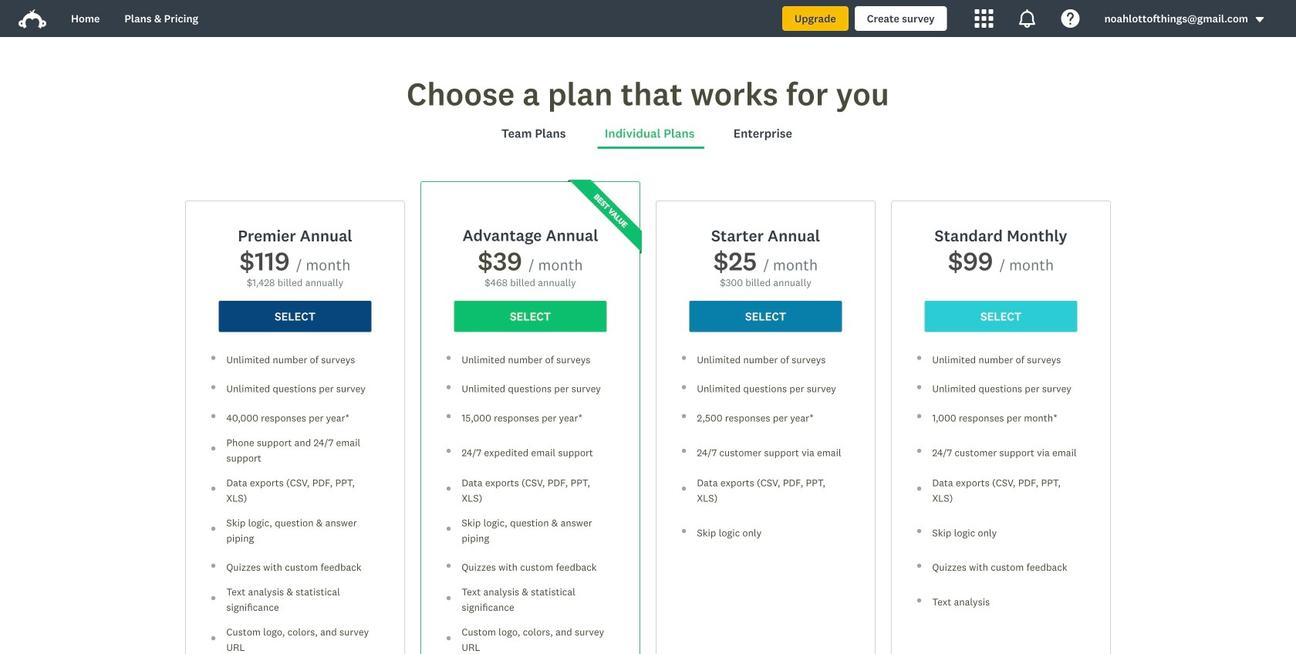 Task type: describe. For each thing, give the bounding box(es) containing it.
dropdown arrow image
[[1254, 14, 1265, 25]]

1 products icon image from the left
[[975, 9, 993, 28]]



Task type: locate. For each thing, give the bounding box(es) containing it.
1 horizontal spatial products icon image
[[1018, 9, 1037, 28]]

0 horizontal spatial products icon image
[[975, 9, 993, 28]]

products icon image
[[975, 9, 993, 28], [1018, 9, 1037, 28]]

help icon image
[[1061, 9, 1080, 28]]

surveymonkey logo image
[[19, 9, 46, 29]]

2 products icon image from the left
[[1018, 9, 1037, 28]]



Task type: vqa. For each thing, say whether or not it's contained in the screenshot.
SurveyMonkey Logo on the top
yes



